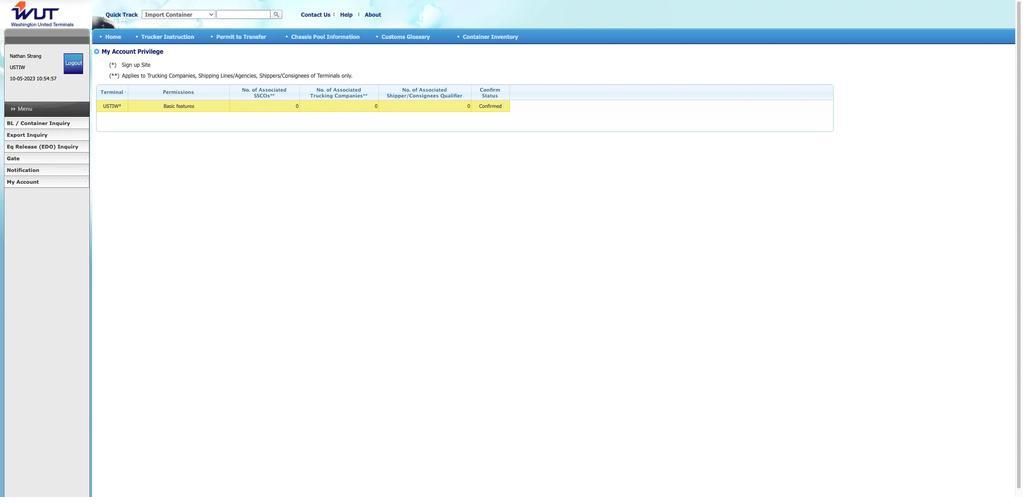 Task type: locate. For each thing, give the bounding box(es) containing it.
/
[[15, 120, 19, 126]]

quick track
[[106, 11, 138, 18]]

quick
[[106, 11, 121, 18]]

gate
[[7, 155, 20, 161]]

export inquiry link
[[4, 129, 89, 141]]

10:54:57
[[37, 75, 56, 81]]

transfer
[[243, 33, 266, 40]]

notification
[[7, 167, 39, 173]]

bl / container inquiry link
[[4, 118, 89, 129]]

2 vertical spatial inquiry
[[58, 144, 78, 150]]

account
[[16, 179, 39, 185]]

information
[[327, 33, 360, 40]]

container left inventory
[[463, 33, 490, 40]]

eq release (edo) inquiry link
[[4, 141, 89, 153]]

pool
[[313, 33, 325, 40]]

customs
[[382, 33, 405, 40]]

2023
[[24, 75, 35, 81]]

track
[[123, 11, 138, 18]]

my
[[7, 179, 15, 185]]

bl
[[7, 120, 14, 126]]

eq
[[7, 144, 14, 150]]

container inventory
[[463, 33, 519, 40]]

chassis
[[292, 33, 312, 40]]

contact us
[[301, 11, 331, 18]]

to
[[236, 33, 242, 40]]

release
[[15, 144, 37, 150]]

eq release (edo) inquiry
[[7, 144, 78, 150]]

05-
[[17, 75, 24, 81]]

0 vertical spatial container
[[463, 33, 490, 40]]

10-05-2023 10:54:57
[[10, 75, 56, 81]]

container up export inquiry
[[21, 120, 48, 126]]

trucker instruction
[[141, 33, 194, 40]]

contact
[[301, 11, 322, 18]]

0 vertical spatial inquiry
[[49, 120, 70, 126]]

ustiw
[[10, 64, 25, 70]]

inquiry up 'export inquiry' link
[[49, 120, 70, 126]]

None text field
[[217, 10, 271, 19]]

my account link
[[4, 176, 89, 188]]

login image
[[64, 53, 83, 74]]

contact us link
[[301, 11, 331, 18]]

inquiry right (edo)
[[58, 144, 78, 150]]

about link
[[365, 11, 381, 18]]

help link
[[340, 11, 353, 18]]

inquiry
[[49, 120, 70, 126], [27, 132, 48, 138], [58, 144, 78, 150]]

bl / container inquiry
[[7, 120, 70, 126]]

0 horizontal spatial container
[[21, 120, 48, 126]]

1 horizontal spatial container
[[463, 33, 490, 40]]

home
[[105, 33, 121, 40]]

container
[[463, 33, 490, 40], [21, 120, 48, 126]]

1 vertical spatial container
[[21, 120, 48, 126]]

inquiry down bl / container inquiry
[[27, 132, 48, 138]]

inquiry for container
[[49, 120, 70, 126]]



Task type: describe. For each thing, give the bounding box(es) containing it.
chassis pool information
[[292, 33, 360, 40]]

help
[[340, 11, 353, 18]]

nathan strang
[[10, 53, 41, 59]]

permit
[[217, 33, 235, 40]]

my account
[[7, 179, 39, 185]]

gate link
[[4, 153, 89, 165]]

export
[[7, 132, 25, 138]]

us
[[324, 11, 331, 18]]

inventory
[[492, 33, 519, 40]]

10-
[[10, 75, 17, 81]]

notification link
[[4, 165, 89, 176]]

strang
[[27, 53, 41, 59]]

nathan
[[10, 53, 26, 59]]

trucker
[[141, 33, 162, 40]]

container inside bl / container inquiry 'link'
[[21, 120, 48, 126]]

instruction
[[164, 33, 194, 40]]

glossary
[[407, 33, 430, 40]]

export inquiry
[[7, 132, 48, 138]]

about
[[365, 11, 381, 18]]

customs glossary
[[382, 33, 430, 40]]

permit to transfer
[[217, 33, 266, 40]]

inquiry for (edo)
[[58, 144, 78, 150]]

(edo)
[[39, 144, 56, 150]]

1 vertical spatial inquiry
[[27, 132, 48, 138]]



Task type: vqa. For each thing, say whether or not it's contained in the screenshot.
'Container' in the BL / Container Inquiry Link
no



